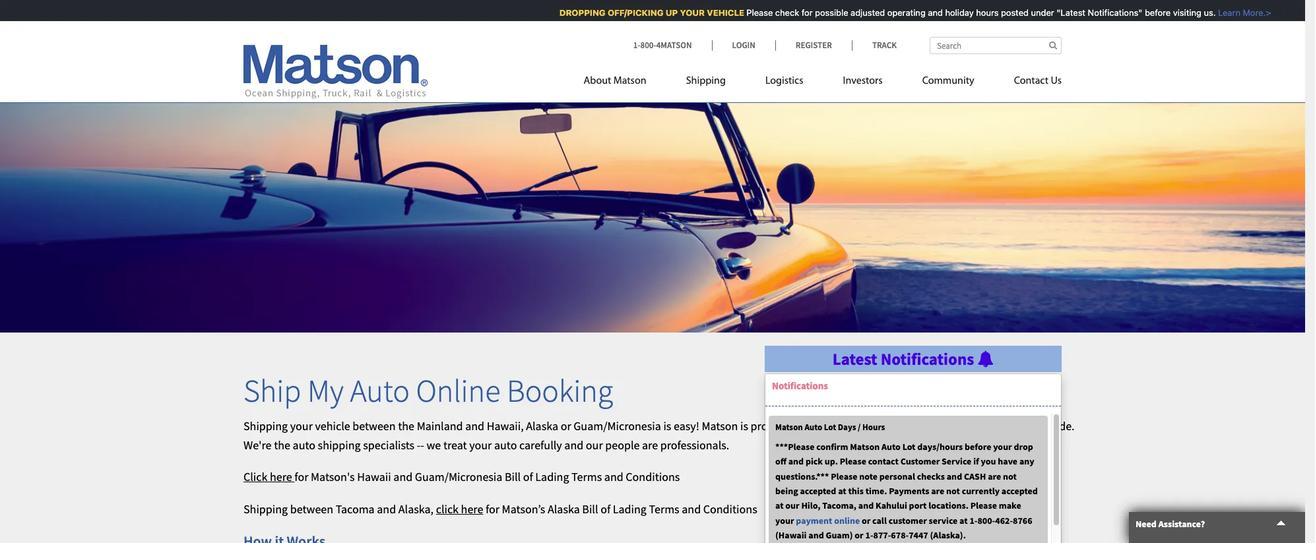 Task type: describe. For each thing, give the bounding box(es) containing it.
are inside shipping your vehicle between the mainland and hawaii, alaska or guam/micronesia                                         is easy! matson is proud to offer the most frequent, dependable service in the                                         trade. we're the auto shipping specialists -- we treat your auto carefully and                                         our people are professionals.
[[642, 437, 658, 453]]

2 - from the left
[[421, 437, 424, 453]]

2 vertical spatial or
[[855, 530, 864, 541]]

contact us link
[[995, 69, 1062, 96]]

or call customer service at 1-800-462-8766 (hawaii and guam) or 1-877-678-7447 (alaska).
[[776, 515, 1033, 541]]

auto inside the ***please confirm matson auto lot days/hours before your drop off and pick up. please contact customer service if you have any questions.*** please note personal checks and cash are not being accepted at this time. payments are not currently accepted at our hilo, tacoma, and kahului port locations. please make your
[[882, 441, 901, 453]]

1-800-4matson
[[634, 40, 692, 51]]

1 is from the left
[[664, 418, 672, 434]]

have
[[998, 456, 1018, 468]]

hours
[[971, 7, 993, 18]]

Search search field
[[930, 37, 1062, 54]]

about matson link
[[584, 69, 667, 96]]

we're
[[244, 437, 272, 453]]

kahului
[[876, 500, 908, 512]]

your right treat
[[470, 437, 492, 453]]

our inside shipping your vehicle between the mainland and hawaii, alaska or guam/micronesia                                         is easy! matson is proud to offer the most frequent, dependable service in the                                         trade. we're the auto shipping specialists -- we treat your auto carefully and                                         our people are professionals.
[[586, 437, 603, 453]]

matson inside top menu navigation
[[614, 76, 647, 86]]

at inside or call customer service at 1-800-462-8766 (hawaii and guam) or 1-877-678-7447 (alaska).
[[960, 515, 968, 527]]

click here link
[[244, 470, 295, 485]]

booking
[[507, 371, 613, 411]]

carefully
[[520, 437, 562, 453]]

0 vertical spatial here
[[270, 470, 292, 485]]

port
[[909, 500, 927, 512]]

7447
[[909, 530, 929, 541]]

up
[[660, 7, 672, 18]]

about
[[584, 76, 612, 86]]

us.
[[1199, 7, 1210, 18]]

1 vertical spatial lading
[[613, 502, 647, 517]]

note
[[860, 470, 878, 482]]

1 horizontal spatial before
[[1140, 7, 1165, 18]]

hilo,
[[802, 500, 821, 512]]

dependable
[[916, 418, 976, 434]]

operating
[[882, 7, 920, 18]]

and inside or call customer service at 1-800-462-8766 (hawaii and guam) or 1-877-678-7447 (alaska).
[[809, 530, 824, 541]]

learn
[[1213, 7, 1235, 18]]

and down the service on the bottom right of the page
[[947, 470, 963, 482]]

any
[[1020, 456, 1035, 468]]

matson inside the ***please confirm matson auto lot days/hours before your drop off and pick up. please contact customer service if you have any questions.*** please note personal checks and cash are not being accepted at this time. payments are not currently accepted at our hilo, tacoma, and kahului port locations. please make your
[[850, 441, 880, 453]]

shipping for shipping your vehicle between the mainland and hawaii, alaska or guam/micronesia                                         is easy! matson is proud to offer the most frequent, dependable service in the                                         trade. we're the auto shipping specialists -- we treat your auto carefully and                                         our people are professionals.
[[244, 418, 288, 434]]

us
[[1051, 76, 1062, 86]]

please left the check
[[741, 7, 767, 18]]

1 - from the left
[[417, 437, 421, 453]]

0 horizontal spatial bill
[[505, 470, 521, 485]]

shipping
[[318, 437, 361, 453]]

contact us
[[1014, 76, 1062, 86]]

"latest
[[1051, 7, 1080, 18]]

the up specialists
[[398, 418, 415, 434]]

to
[[784, 418, 794, 434]]

drop
[[1014, 441, 1034, 453]]

hawaii
[[357, 470, 391, 485]]

click here link
[[436, 502, 483, 517]]

online
[[835, 515, 860, 527]]

matson's
[[311, 470, 355, 485]]

1 auto from the left
[[293, 437, 316, 453]]

call
[[873, 515, 887, 527]]

vehicle
[[315, 418, 350, 434]]

up.
[[825, 456, 838, 468]]

if
[[974, 456, 980, 468]]

between inside shipping your vehicle between the mainland and hawaii, alaska or guam/micronesia                                         is easy! matson is proud to offer the most frequent, dependable service in the                                         trade. we're the auto shipping specialists -- we treat your auto carefully and                                         our people are professionals.
[[353, 418, 396, 434]]

questions.***
[[776, 470, 829, 482]]

click here for matson's hawaii and guam/micronesia bill of lading terms and conditions
[[244, 470, 680, 485]]

login
[[733, 40, 756, 51]]

online
[[416, 371, 501, 411]]

and left alaska,
[[377, 502, 396, 517]]

0 vertical spatial lot
[[824, 422, 837, 433]]

2 accepted from the left
[[1002, 485, 1038, 497]]

1 horizontal spatial conditions
[[704, 502, 758, 517]]

877-
[[874, 530, 892, 541]]

1 vertical spatial 1-
[[970, 515, 978, 527]]

your
[[674, 7, 699, 18]]

1 horizontal spatial of
[[601, 502, 611, 517]]

dropping off/picking up your vehicle please check for possible adjusted operating and holiday hours posted under "latest notifications" before visiting us. learn more.>
[[554, 7, 1266, 18]]

0 horizontal spatial lading
[[536, 470, 569, 485]]

1 vertical spatial for
[[295, 470, 309, 485]]

1 vertical spatial here
[[461, 502, 483, 517]]

track link
[[852, 40, 897, 51]]

investors link
[[824, 69, 903, 96]]

register
[[796, 40, 832, 51]]

possible
[[810, 7, 843, 18]]

car shipped by matson to hawaii at beach during sunset. image
[[0, 82, 1306, 333]]

currently
[[962, 485, 1000, 497]]

ship my auto online booking
[[244, 371, 613, 411]]

latest notifications button
[[833, 349, 994, 370]]

1 vertical spatial not
[[947, 485, 960, 497]]

/
[[858, 422, 861, 433]]

tacoma,
[[823, 500, 857, 512]]

alaska inside shipping your vehicle between the mainland and hawaii, alaska or guam/micronesia                                         is easy! matson is proud to offer the most frequent, dependable service in the                                         trade. we're the auto shipping specialists -- we treat your auto carefully and                                         our people are professionals.
[[526, 418, 559, 434]]

please up this
[[831, 470, 858, 482]]

cash
[[965, 470, 987, 482]]

investors
[[843, 76, 883, 86]]

customer
[[889, 515, 927, 527]]

offer
[[796, 418, 819, 434]]

for for vehicle
[[796, 7, 807, 18]]

1 vertical spatial alaska
[[548, 502, 580, 517]]

easy!
[[674, 418, 700, 434]]

visiting
[[1168, 7, 1196, 18]]

mainland
[[417, 418, 463, 434]]

1 vertical spatial auto
[[805, 422, 823, 433]]

2 vertical spatial are
[[932, 485, 945, 497]]

ship
[[244, 371, 301, 411]]

before inside the ***please confirm matson auto lot days/hours before your drop off and pick up. please contact customer service if you have any questions.*** please note personal checks and cash are not being accepted at this time. payments are not currently accepted at our hilo, tacoma, and kahului port locations. please make your
[[965, 441, 992, 453]]

1 horizontal spatial bill
[[583, 502, 599, 517]]

and left holiday
[[923, 7, 937, 18]]

locations.
[[929, 500, 969, 512]]

payments
[[889, 485, 930, 497]]

shipping link
[[667, 69, 746, 96]]

matson's
[[502, 502, 546, 517]]

guam/micronesia inside shipping your vehicle between the mainland and hawaii, alaska or guam/micronesia                                         is easy! matson is proud to offer the most frequent, dependable service in the                                         trade. we're the auto shipping specialists -- we treat your auto carefully and                                         our people are professionals.
[[574, 418, 661, 434]]

0 horizontal spatial of
[[523, 470, 533, 485]]

the right in
[[1027, 418, 1044, 434]]

0 horizontal spatial between
[[290, 502, 333, 517]]

***please confirm matson auto lot days/hours before your drop off and pick up. please contact customer service if you have any questions.*** please note personal checks and cash are not being accepted at this time. payments are not currently accepted at our hilo, tacoma, and kahului port locations. please make your
[[776, 441, 1038, 527]]

678-
[[891, 530, 909, 541]]

2 vertical spatial 1-
[[866, 530, 874, 541]]

in
[[1015, 418, 1025, 434]]

matson auto lot days / hours
[[776, 422, 885, 433]]

0 vertical spatial at
[[839, 485, 847, 497]]

lot inside the ***please confirm matson auto lot days/hours before your drop off and pick up. please contact customer service if you have any questions.*** please note personal checks and cash are not being accepted at this time. payments are not currently accepted at our hilo, tacoma, and kahului port locations. please make your
[[903, 441, 916, 453]]

1 vertical spatial or
[[862, 515, 871, 527]]

learn more.> link
[[1210, 7, 1266, 18]]

1-800-4matson link
[[634, 40, 712, 51]]

pick
[[806, 456, 823, 468]]



Task type: vqa. For each thing, say whether or not it's contained in the screenshot.
rightmost our
yes



Task type: locate. For each thing, give the bounding box(es) containing it.
0 horizontal spatial for
[[295, 470, 309, 485]]

None search field
[[930, 37, 1062, 54]]

our inside the ***please confirm matson auto lot days/hours before your drop off and pick up. please contact customer service if you have any questions.*** please note personal checks and cash are not being accepted at this time. payments are not currently accepted at our hilo, tacoma, and kahului port locations. please make your
[[786, 500, 800, 512]]

0 horizontal spatial 1-
[[634, 40, 641, 51]]

0 vertical spatial conditions
[[626, 470, 680, 485]]

or inside shipping your vehicle between the mainland and hawaii, alaska or guam/micronesia                                         is easy! matson is proud to offer the most frequent, dependable service in the                                         trade. we're the auto shipping specialists -- we treat your auto carefully and                                         our people are professionals.
[[561, 418, 571, 434]]

for
[[796, 7, 807, 18], [295, 470, 309, 485], [486, 502, 500, 517]]

not down have
[[1004, 470, 1017, 482]]

make
[[999, 500, 1022, 512]]

service inside shipping your vehicle between the mainland and hawaii, alaska or guam/micronesia                                         is easy! matson is proud to offer the most frequent, dependable service in the                                         trade. we're the auto shipping specialists -- we treat your auto carefully and                                         our people are professionals.
[[978, 418, 1013, 434]]

being
[[776, 485, 799, 497]]

service left in
[[978, 418, 1013, 434]]

latest notifications
[[833, 349, 978, 370]]

1 horizontal spatial is
[[741, 418, 749, 434]]

of
[[523, 470, 533, 485], [601, 502, 611, 517]]

our down "being"
[[786, 500, 800, 512]]

blue matson logo with ocean, shipping, truck, rail and logistics written beneath it. image
[[244, 45, 428, 99]]

notifications inside menu
[[772, 380, 829, 392]]

0 vertical spatial guam/micronesia
[[574, 418, 661, 434]]

our left people
[[586, 437, 603, 453]]

shipping for shipping between tacoma and alaska, click here for matson's alaska bill of lading terms and conditions
[[244, 502, 288, 517]]

at down the locations.
[[960, 515, 968, 527]]

bill
[[505, 470, 521, 485], [583, 502, 599, 517]]

1 horizontal spatial between
[[353, 418, 396, 434]]

tacoma
[[336, 502, 375, 517]]

frequent,
[[868, 418, 914, 434]]

holiday
[[940, 7, 968, 18]]

treat
[[444, 437, 467, 453]]

hours
[[863, 422, 885, 433]]

and right "hawaii"
[[394, 470, 413, 485]]

2 horizontal spatial for
[[796, 7, 807, 18]]

auto right to
[[805, 422, 823, 433]]

1- down off/picking
[[634, 40, 641, 51]]

terms
[[572, 470, 602, 485], [649, 502, 680, 517]]

alaska right matson's
[[548, 502, 580, 517]]

0 vertical spatial bill
[[505, 470, 521, 485]]

and down this
[[859, 500, 874, 512]]

1 horizontal spatial here
[[461, 502, 483, 517]]

1 vertical spatial conditions
[[704, 502, 758, 517]]

please
[[741, 7, 767, 18], [840, 456, 867, 468], [831, 470, 858, 482], [971, 500, 998, 512]]

checks
[[918, 470, 945, 482]]

1 horizontal spatial not
[[1004, 470, 1017, 482]]

or down online
[[855, 530, 864, 541]]

and
[[923, 7, 937, 18], [466, 418, 485, 434], [565, 437, 584, 453], [789, 456, 804, 468], [394, 470, 413, 485], [605, 470, 624, 485], [947, 470, 963, 482], [859, 500, 874, 512], [377, 502, 396, 517], [682, 502, 701, 517], [809, 530, 824, 541]]

more.>
[[1238, 7, 1266, 18]]

before up if
[[965, 441, 992, 453]]

800- down off/picking
[[641, 40, 657, 51]]

notifications"
[[1082, 7, 1137, 18]]

matson up professionals. on the bottom right of the page
[[702, 418, 738, 434]]

ship my auto online booking main content
[[244, 333, 1306, 543]]

0 horizontal spatial are
[[642, 437, 658, 453]]

or
[[561, 418, 571, 434], [862, 515, 871, 527], [855, 530, 864, 541]]

days/hours
[[918, 441, 963, 453]]

0 horizontal spatial our
[[586, 437, 603, 453]]

1 vertical spatial guam/micronesia
[[415, 470, 503, 485]]

1 horizontal spatial accepted
[[1002, 485, 1038, 497]]

and down professionals. on the bottom right of the page
[[682, 502, 701, 517]]

is
[[664, 418, 672, 434], [741, 418, 749, 434]]

2 vertical spatial auto
[[882, 441, 901, 453]]

alaska,
[[399, 502, 434, 517]]

matson up ***please
[[776, 422, 803, 433]]

accepted up hilo,
[[800, 485, 837, 497]]

payment online link
[[796, 515, 860, 527]]

shipping inside shipping your vehicle between the mainland and hawaii, alaska or guam/micronesia                                         is easy! matson is proud to offer the most frequent, dependable service in the                                         trade. we're the auto shipping specialists -- we treat your auto carefully and                                         our people are professionals.
[[244, 418, 288, 434]]

our
[[586, 437, 603, 453], [786, 500, 800, 512]]

1 vertical spatial 800-
[[978, 515, 996, 527]]

1 horizontal spatial auto
[[494, 437, 517, 453]]

1 horizontal spatial 800-
[[978, 515, 996, 527]]

or left call
[[862, 515, 871, 527]]

under
[[1026, 7, 1049, 18]]

guam)
[[826, 530, 853, 541]]

shipping inside top menu navigation
[[686, 76, 726, 86]]

matson right the about
[[614, 76, 647, 86]]

1 vertical spatial are
[[988, 470, 1002, 482]]

2 is from the left
[[741, 418, 749, 434]]

service inside or call customer service at 1-800-462-8766 (hawaii and guam) or 1-877-678-7447 (alaska).
[[929, 515, 958, 527]]

contact
[[869, 456, 899, 468]]

1 vertical spatial at
[[776, 500, 784, 512]]

auto up contact
[[882, 441, 901, 453]]

0 horizontal spatial service
[[929, 515, 958, 527]]

between up specialists
[[353, 418, 396, 434]]

4matson
[[657, 40, 692, 51]]

latest notifications menu
[[765, 374, 1062, 543]]

notifications left bell icon
[[881, 349, 975, 370]]

462-
[[996, 515, 1013, 527]]

shipping down click here link
[[244, 502, 288, 517]]

trade.
[[1046, 418, 1075, 434]]

track
[[873, 40, 897, 51]]

0 vertical spatial of
[[523, 470, 533, 485]]

logistics
[[766, 76, 804, 86]]

1 accepted from the left
[[800, 485, 837, 497]]

for left matson's
[[486, 502, 500, 517]]

login link
[[712, 40, 776, 51]]

accepted up the make
[[1002, 485, 1038, 497]]

0 horizontal spatial 800-
[[641, 40, 657, 51]]

0 vertical spatial not
[[1004, 470, 1017, 482]]

1 vertical spatial terms
[[649, 502, 680, 517]]

payment online
[[796, 515, 860, 527]]

1 vertical spatial bill
[[583, 502, 599, 517]]

click
[[436, 502, 459, 517]]

1 horizontal spatial guam/micronesia
[[574, 418, 661, 434]]

0 horizontal spatial is
[[664, 418, 672, 434]]

2 horizontal spatial 1-
[[970, 515, 978, 527]]

accepted
[[800, 485, 837, 497], [1002, 485, 1038, 497]]

1 horizontal spatial terms
[[649, 502, 680, 517]]

not
[[1004, 470, 1017, 482], [947, 485, 960, 497]]

1 horizontal spatial at
[[839, 485, 847, 497]]

click
[[244, 470, 268, 485]]

0 vertical spatial notifications
[[881, 349, 975, 370]]

shipping for shipping
[[686, 76, 726, 86]]

and down payment
[[809, 530, 824, 541]]

lot left days
[[824, 422, 837, 433]]

posted
[[996, 7, 1023, 18]]

assistance?
[[1159, 518, 1206, 530]]

0 vertical spatial our
[[586, 437, 603, 453]]

1 horizontal spatial for
[[486, 502, 500, 517]]

(hawaii
[[776, 530, 807, 541]]

your left vehicle
[[290, 418, 313, 434]]

notifications up offer
[[772, 380, 829, 392]]

0 horizontal spatial conditions
[[626, 470, 680, 485]]

for left the matson's
[[295, 470, 309, 485]]

and down ***please
[[789, 456, 804, 468]]

2 horizontal spatial auto
[[882, 441, 901, 453]]

latest
[[833, 349, 878, 370]]

guam/micronesia up click here link
[[415, 470, 503, 485]]

1 vertical spatial of
[[601, 502, 611, 517]]

0 horizontal spatial lot
[[824, 422, 837, 433]]

check
[[770, 7, 794, 18]]

at down "being"
[[776, 500, 784, 512]]

0 horizontal spatial terms
[[572, 470, 602, 485]]

professionals.
[[661, 437, 730, 453]]

0 vertical spatial service
[[978, 418, 1013, 434]]

0 vertical spatial between
[[353, 418, 396, 434]]

this
[[849, 485, 864, 497]]

0 horizontal spatial auto
[[293, 437, 316, 453]]

for right the check
[[796, 7, 807, 18]]

2 horizontal spatial at
[[960, 515, 968, 527]]

or up carefully
[[561, 418, 571, 434]]

are down the you
[[988, 470, 1002, 482]]

your up have
[[994, 441, 1013, 453]]

bell image
[[978, 351, 994, 368]]

community link
[[903, 69, 995, 96]]

1 horizontal spatial auto
[[805, 422, 823, 433]]

auto down hawaii,
[[494, 437, 517, 453]]

service
[[978, 418, 1013, 434], [929, 515, 958, 527]]

1 horizontal spatial 1-
[[866, 530, 874, 541]]

register link
[[776, 40, 852, 51]]

alaska up carefully
[[526, 418, 559, 434]]

0 vertical spatial 800-
[[641, 40, 657, 51]]

0 vertical spatial auto
[[350, 371, 410, 411]]

0 vertical spatial shipping
[[686, 76, 726, 86]]

0 vertical spatial or
[[561, 418, 571, 434]]

dropping
[[554, 7, 600, 18]]

we
[[427, 437, 441, 453]]

0 vertical spatial terms
[[572, 470, 602, 485]]

guam/micronesia
[[574, 418, 661, 434], [415, 470, 503, 485]]

0 horizontal spatial here
[[270, 470, 292, 485]]

1 vertical spatial before
[[965, 441, 992, 453]]

lot up customer
[[903, 441, 916, 453]]

specialists
[[363, 437, 415, 453]]

1 vertical spatial between
[[290, 502, 333, 517]]

1 vertical spatial lot
[[903, 441, 916, 453]]

1 horizontal spatial lading
[[613, 502, 647, 517]]

your up (hawaii
[[776, 515, 795, 527]]

people
[[606, 437, 640, 453]]

time.
[[866, 485, 888, 497]]

before
[[1140, 7, 1165, 18], [965, 441, 992, 453]]

confirm
[[817, 441, 849, 453]]

2 horizontal spatial are
[[988, 470, 1002, 482]]

0 horizontal spatial auto
[[350, 371, 410, 411]]

2 auto from the left
[[494, 437, 517, 453]]

and down people
[[605, 470, 624, 485]]

lading down people
[[613, 502, 647, 517]]

1 horizontal spatial our
[[786, 500, 800, 512]]

0 horizontal spatial guam/micronesia
[[415, 470, 503, 485]]

auto down vehicle
[[293, 437, 316, 453]]

2 vertical spatial for
[[486, 502, 500, 517]]

the
[[398, 418, 415, 434], [822, 418, 838, 434], [1027, 418, 1044, 434], [274, 437, 290, 453]]

is left "proud"
[[741, 418, 749, 434]]

please up note
[[840, 456, 867, 468]]

1 vertical spatial service
[[929, 515, 958, 527]]

1- down currently at the bottom of the page
[[970, 515, 978, 527]]

1 vertical spatial our
[[786, 500, 800, 512]]

and right carefully
[[565, 437, 584, 453]]

between down the matson's
[[290, 502, 333, 517]]

adjusted
[[845, 7, 880, 18]]

0 vertical spatial lading
[[536, 470, 569, 485]]

lading
[[536, 470, 569, 485], [613, 502, 647, 517]]

1 horizontal spatial lot
[[903, 441, 916, 453]]

0 vertical spatial are
[[642, 437, 658, 453]]

alaska
[[526, 418, 559, 434], [548, 502, 580, 517]]

shipping down the 4matson
[[686, 76, 726, 86]]

1 horizontal spatial notifications
[[881, 349, 975, 370]]

800- down currently at the bottom of the page
[[978, 515, 996, 527]]

not up the locations.
[[947, 485, 960, 497]]

you
[[981, 456, 997, 468]]

0 horizontal spatial notifications
[[772, 380, 829, 392]]

0 vertical spatial alaska
[[526, 418, 559, 434]]

before left visiting
[[1140, 7, 1165, 18]]

top menu navigation
[[584, 69, 1062, 96]]

matson down /
[[850, 441, 880, 453]]

0 vertical spatial 1-
[[634, 40, 641, 51]]

your
[[290, 418, 313, 434], [470, 437, 492, 453], [994, 441, 1013, 453], [776, 515, 795, 527]]

need
[[1136, 518, 1157, 530]]

payment
[[796, 515, 833, 527]]

guam/micronesia up people
[[574, 418, 661, 434]]

0 horizontal spatial at
[[776, 500, 784, 512]]

2 vertical spatial at
[[960, 515, 968, 527]]

0 vertical spatial before
[[1140, 7, 1165, 18]]

service up (alaska).
[[929, 515, 958, 527]]

1 vertical spatial notifications
[[772, 380, 829, 392]]

please down currently at the bottom of the page
[[971, 500, 998, 512]]

the left days
[[822, 418, 838, 434]]

for for alaska,
[[486, 502, 500, 517]]

1- down call
[[866, 530, 874, 541]]

lading down carefully
[[536, 470, 569, 485]]

and up treat
[[466, 418, 485, 434]]

the right the we're
[[274, 437, 290, 453]]

search image
[[1050, 41, 1058, 50]]

(alaska).
[[931, 530, 966, 541]]

shipping up the we're
[[244, 418, 288, 434]]

is left easy!
[[664, 418, 672, 434]]

service
[[942, 456, 972, 468]]

logistics link
[[746, 69, 824, 96]]

0 horizontal spatial accepted
[[800, 485, 837, 497]]

matson inside shipping your vehicle between the mainland and hawaii, alaska or guam/micronesia                                         is easy! matson is proud to offer the most frequent, dependable service in the                                         trade. we're the auto shipping specialists -- we treat your auto carefully and                                         our people are professionals.
[[702, 418, 738, 434]]

800- inside or call customer service at 1-800-462-8766 (hawaii and guam) or 1-877-678-7447 (alaska).
[[978, 515, 996, 527]]

0 horizontal spatial before
[[965, 441, 992, 453]]

are down checks
[[932, 485, 945, 497]]

are right people
[[642, 437, 658, 453]]

auto right 'my'
[[350, 371, 410, 411]]

auto
[[350, 371, 410, 411], [805, 422, 823, 433], [882, 441, 901, 453]]

0 horizontal spatial not
[[947, 485, 960, 497]]

at left this
[[839, 485, 847, 497]]

proud
[[751, 418, 781, 434]]

shipping between tacoma and alaska, click here for matson's alaska bill of lading terms and conditions
[[244, 502, 758, 517]]

1 horizontal spatial service
[[978, 418, 1013, 434]]

800-
[[641, 40, 657, 51], [978, 515, 996, 527]]

0 vertical spatial for
[[796, 7, 807, 18]]

auto inside main content
[[350, 371, 410, 411]]



